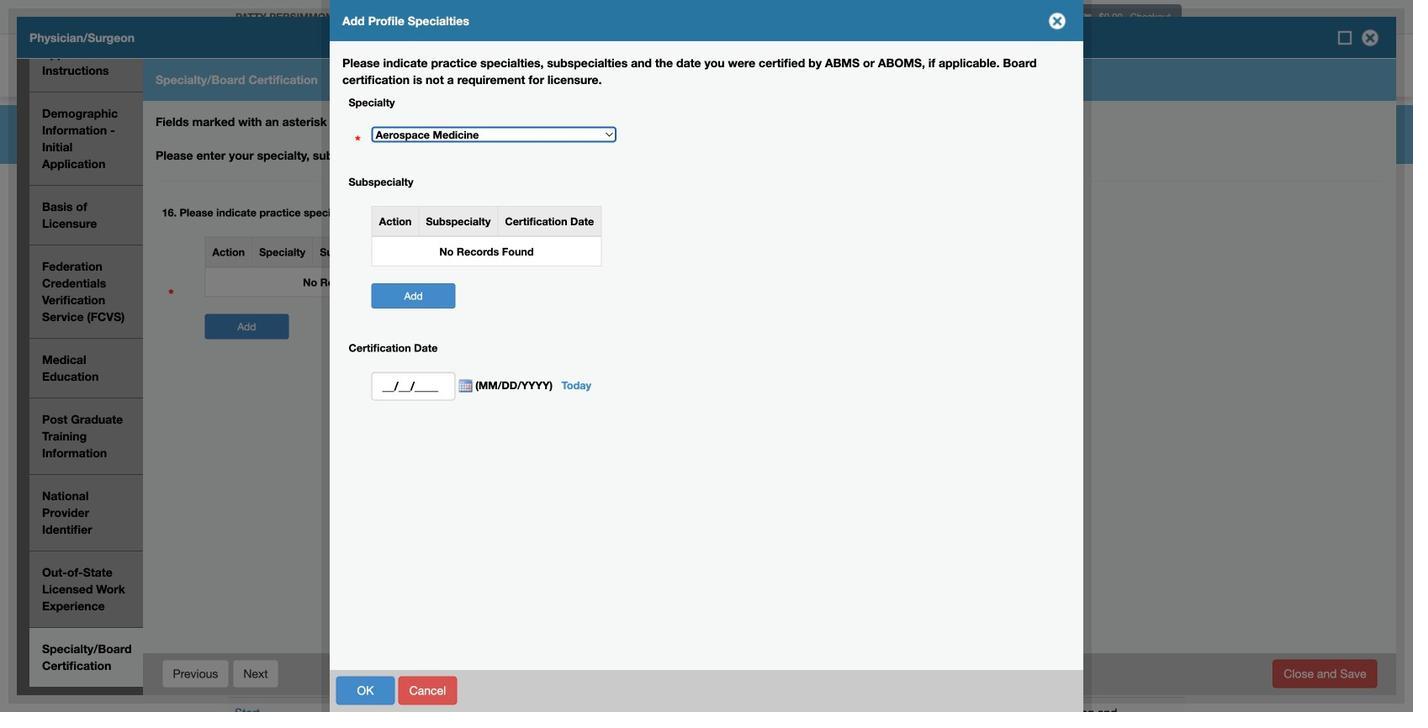 Task type: locate. For each thing, give the bounding box(es) containing it.
1 horizontal spatial close window image
[[1357, 24, 1384, 51]]

None image field
[[456, 380, 473, 393]]

close window image
[[1044, 8, 1071, 34], [1357, 24, 1384, 51]]

maximize/minimize image
[[1337, 29, 1354, 46]]

None button
[[162, 660, 229, 689], [232, 660, 279, 689], [1273, 660, 1378, 689], [336, 677, 395, 705], [398, 677, 457, 705], [162, 660, 229, 689], [232, 660, 279, 689], [1273, 660, 1378, 689], [336, 677, 395, 705], [398, 677, 457, 705]]

None text field
[[372, 372, 456, 401]]



Task type: describe. For each thing, give the bounding box(es) containing it.
<b><center>state of connecticut<br>
 online elicense website</center></b> image
[[227, 38, 428, 66]]

0 horizontal spatial close window image
[[1044, 8, 1071, 34]]



Task type: vqa. For each thing, say whether or not it's contained in the screenshot.
option
no



